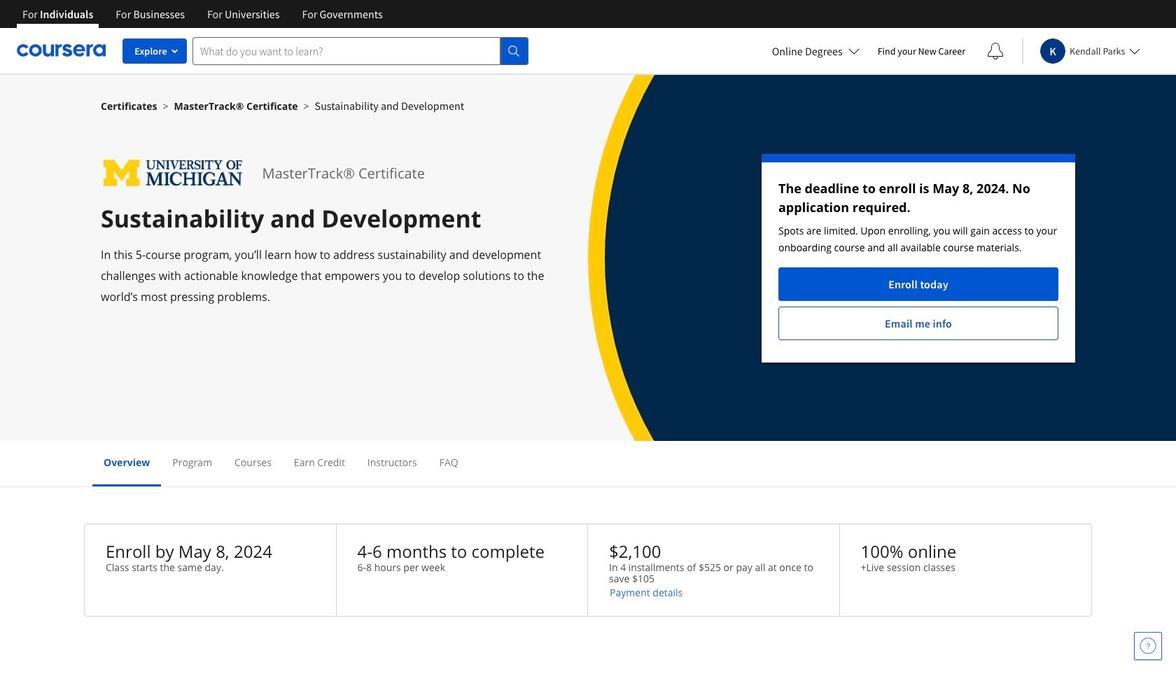 Task type: vqa. For each thing, say whether or not it's contained in the screenshot.
Change" in the bottom of the page
no



Task type: describe. For each thing, give the bounding box(es) containing it.
certificate menu element
[[92, 441, 1084, 487]]



Task type: locate. For each thing, give the bounding box(es) containing it.
help center image
[[1140, 638, 1157, 655]]

What do you want to learn? text field
[[193, 37, 501, 65]]

coursera image
[[17, 39, 106, 62]]

None search field
[[193, 37, 529, 65]]

status
[[762, 154, 1076, 363]]

university of michigan image
[[101, 154, 246, 193]]

banner navigation
[[11, 0, 394, 28]]



